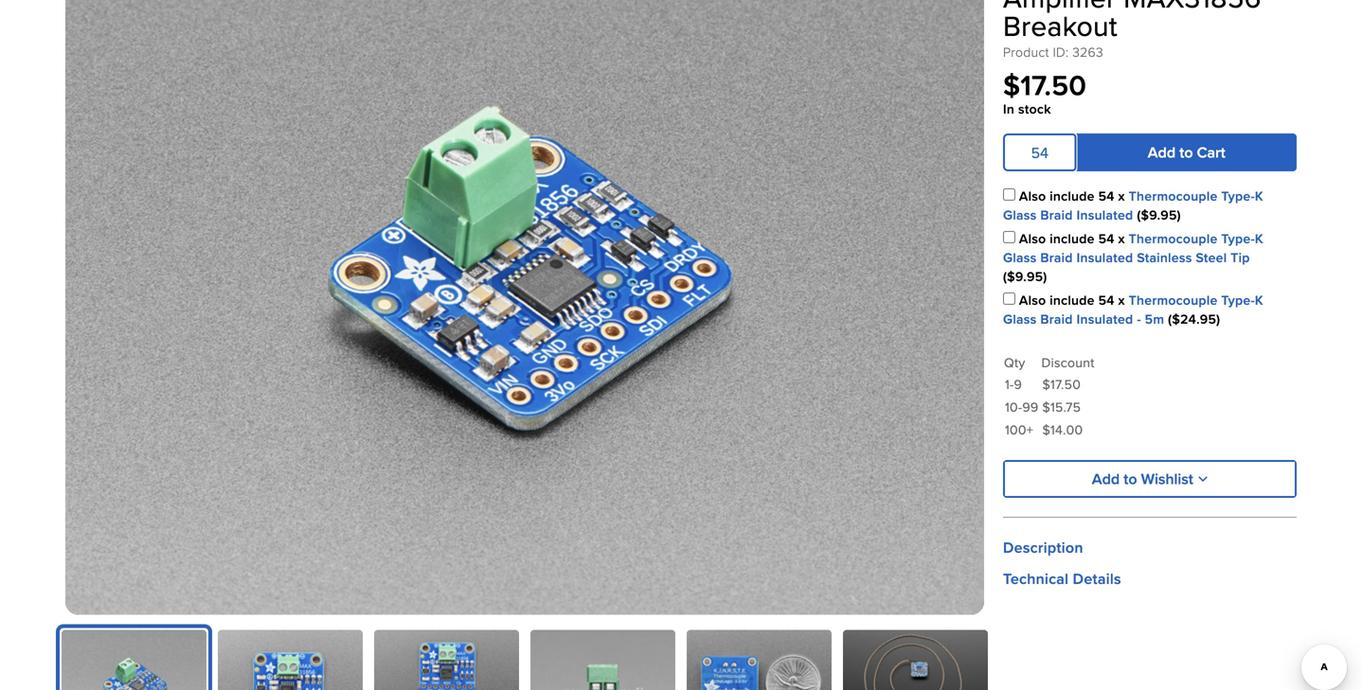 Task type: vqa. For each thing, say whether or not it's contained in the screenshot.


Task type: describe. For each thing, give the bounding box(es) containing it.
to for cart
[[1180, 141, 1194, 163]]

in
[[1004, 100, 1015, 118]]

top down shot of a adafruit universal thermocouple amplifier breakout board with soldered on 2pin terminal block and a 16pin header. image
[[374, 631, 519, 691]]

x for type-
[[1119, 229, 1126, 248]]

x for 24.95
[[1119, 291, 1126, 310]]

tip
[[1231, 248, 1251, 267]]

add to wishlist button
[[1005, 462, 1295, 497]]

description
[[1004, 537, 1084, 559]]

thermocouple type-k glass braid insulated link
[[1004, 187, 1264, 225]]

description technical details
[[1004, 537, 1122, 590]]

type- for thermocouple type-k glass braid insulated stainless steel tip ($ 9.95 )
[[1222, 229, 1256, 248]]

details
[[1073, 568, 1122, 590]]

choose gallery item to display tab list
[[56, 625, 994, 691]]

0 vertical spatial angled shot of a adafruit universal thermocouple amplifier breakout board. image
[[65, 0, 985, 615]]

1 horizontal spatial 9.95
[[1150, 206, 1178, 225]]

technical details link
[[989, 568, 1297, 600]]

glass for thermocouple type-k glass braid insulated stainless steel tip ($ 9.95 )
[[1004, 248, 1037, 267]]

type- for thermocouple type-k glass braid insulated
[[1222, 187, 1256, 206]]

1 vertical spatial $17.50
[[1043, 375, 1081, 394]]

5m
[[1145, 310, 1165, 329]]

product
[[1004, 43, 1050, 61]]

angled shot of a adafruit universal thermocouple amplifier breakout board. image inside choose gallery item to display tab list
[[62, 631, 207, 691]]

thermocouple for 9.95
[[1129, 187, 1218, 206]]

($ for thermocouple type-k glass braid insulated - 5m
[[1169, 310, 1181, 329]]

10-
[[1005, 398, 1023, 417]]

54 for ($ 24.95 )
[[1099, 291, 1115, 310]]

k for thermocouple type-k glass braid insulated
[[1256, 187, 1264, 206]]

9.95 inside the thermocouple type-k glass braid insulated stainless steel tip ($ 9.95 )
[[1016, 267, 1044, 286]]

top down front shot of a adafruit universal thermocouple amplifier breakout board. image
[[218, 631, 363, 691]]

add for add to cart
[[1148, 141, 1176, 163]]

) inside the thermocouple type-k glass braid insulated stainless steel tip ($ 9.95 )
[[1044, 267, 1048, 286]]

x for 9.95
[[1119, 187, 1126, 206]]

($ inside the thermocouple type-k glass braid insulated stainless steel tip ($ 9.95 )
[[1004, 267, 1016, 286]]

($ 24.95 )
[[1165, 310, 1221, 329]]

thermocouple type-k glass braid insulated - 5m
[[1004, 291, 1264, 329]]

($ for thermocouple type-k glass braid insulated
[[1137, 206, 1150, 225]]

100+
[[1005, 421, 1034, 440]]

wishlist
[[1142, 468, 1194, 490]]

thermocouple for 24.95
[[1129, 291, 1218, 310]]

-
[[1137, 310, 1142, 329]]

) for thermocouple type-k glass braid insulated
[[1178, 206, 1182, 225]]

thermocouple type-k glass braid insulated stainless steel tip ($ 9.95 )
[[1004, 229, 1264, 286]]

$15.75
[[1043, 398, 1081, 417]]

54 for ($ 9.95 )
[[1099, 187, 1115, 206]]

10-99 $15.75 100+ $14.00
[[1005, 398, 1083, 440]]

2 include from the top
[[1050, 229, 1095, 248]]

insulated for -
[[1077, 310, 1134, 329]]

1-
[[1005, 375, 1014, 394]]

steel
[[1196, 248, 1228, 267]]

technical
[[1004, 568, 1069, 590]]

1-9
[[1005, 375, 1023, 394]]

insulated for stainless
[[1077, 248, 1134, 267]]

2 also include 54 x from the top
[[1016, 229, 1129, 248]]



Task type: locate. For each thing, give the bounding box(es) containing it.
k down add to cart button
[[1256, 187, 1264, 206]]

braid inside thermocouple type-k glass braid insulated
[[1041, 206, 1073, 225]]

2 glass from the top
[[1004, 248, 1037, 267]]

2 vertical spatial )
[[1217, 310, 1221, 329]]

Quantity text field
[[1004, 134, 1077, 172]]

0 vertical spatial ($
[[1137, 206, 1150, 225]]

1 vertical spatial braid
[[1041, 248, 1073, 267]]

None checkbox
[[1004, 189, 1016, 201], [1004, 231, 1016, 244], [1004, 293, 1016, 305], [1004, 189, 1016, 201], [1004, 231, 1016, 244], [1004, 293, 1016, 305]]

1 54 from the top
[[1099, 187, 1115, 206]]

3 x from the top
[[1119, 291, 1126, 310]]

k right the "tip"
[[1256, 229, 1264, 248]]

($ 9.95 )
[[1134, 206, 1182, 225]]

2 vertical spatial k
[[1256, 291, 1264, 310]]

) up stainless
[[1178, 206, 1182, 225]]

$14.00
[[1043, 421, 1083, 440]]

1 vertical spatial type-
[[1222, 229, 1256, 248]]

glass inside thermocouple type-k glass braid insulated
[[1004, 206, 1037, 225]]

9.95 up stainless
[[1150, 206, 1178, 225]]

braid for thermocouple type-k glass braid insulated stainless steel tip ($ 9.95 )
[[1041, 248, 1073, 267]]

3 thermocouple from the top
[[1129, 291, 1218, 310]]

0 vertical spatial 54
[[1099, 187, 1115, 206]]

also for thermocouple type-k glass braid insulated - 5m
[[1020, 291, 1047, 310]]

stock
[[1019, 100, 1052, 118]]

thermocouple inside thermocouple type-k glass braid insulated
[[1129, 187, 1218, 206]]

2 k from the top
[[1256, 229, 1264, 248]]

3 also include 54 x from the top
[[1016, 291, 1129, 310]]

cart
[[1197, 141, 1226, 163]]

0 horizontal spatial ($
[[1004, 267, 1016, 286]]

99
[[1023, 398, 1039, 417]]

9.95 up qty
[[1016, 267, 1044, 286]]

3 braid from the top
[[1041, 310, 1073, 329]]

also include 54 x
[[1016, 187, 1129, 206], [1016, 229, 1129, 248], [1016, 291, 1129, 310]]

also include 54 x for thermocouple type-k glass braid insulated - 5m
[[1016, 291, 1129, 310]]

include down quantity text field
[[1050, 187, 1095, 206]]

glass for thermocouple type-k glass braid insulated
[[1004, 206, 1037, 225]]

54 for thermocouple type-k glass braid insulated stainless steel tip ($ 9.95 )
[[1099, 229, 1115, 248]]

($
[[1137, 206, 1150, 225], [1004, 267, 1016, 286], [1169, 310, 1181, 329]]

54 left the ($ 9.95 ) at the top of page
[[1099, 187, 1115, 206]]

type- for thermocouple type-k glass braid insulated - 5m
[[1222, 291, 1256, 310]]

($ right the 5m
[[1169, 310, 1181, 329]]

2 vertical spatial x
[[1119, 291, 1126, 310]]

1 vertical spatial ($
[[1004, 267, 1016, 286]]

add left wishlist
[[1092, 468, 1120, 490]]

1 horizontal spatial )
[[1178, 206, 1182, 225]]

2 vertical spatial include
[[1050, 291, 1095, 310]]

1 horizontal spatial ($
[[1137, 206, 1150, 225]]

)
[[1178, 206, 1182, 225], [1044, 267, 1048, 286], [1217, 310, 1221, 329]]

0 vertical spatial k
[[1256, 187, 1264, 206]]

$17.50 down id:
[[1004, 64, 1087, 106]]

$17.50 down discount
[[1043, 375, 1081, 394]]

2 vertical spatial also include 54 x
[[1016, 291, 1129, 310]]

1 vertical spatial also
[[1020, 229, 1047, 248]]

insulated
[[1077, 206, 1134, 225], [1077, 248, 1134, 267], [1077, 310, 1134, 329]]

add
[[1148, 141, 1176, 163], [1092, 468, 1120, 490]]

also for thermocouple type-k glass braid insulated
[[1020, 187, 1047, 206]]

0 vertical spatial insulated
[[1077, 206, 1134, 225]]

also
[[1020, 187, 1047, 206], [1020, 229, 1047, 248], [1020, 291, 1047, 310]]

top down back shot of a adafruit universal thermocouple amplifier breakout board next to u.s. quarter for scale. image
[[687, 631, 832, 691]]

k
[[1256, 187, 1264, 206], [1256, 229, 1264, 248], [1256, 291, 1264, 310]]

insulated inside thermocouple type-k glass braid insulated
[[1077, 206, 1134, 225]]

to left cart
[[1180, 141, 1194, 163]]

product id: 3263 $17.50
[[1004, 43, 1104, 106]]

1 thermocouple from the top
[[1129, 187, 1218, 206]]

1 vertical spatial angled shot of a adafruit universal thermocouple amplifier breakout board. image
[[62, 631, 207, 691]]

angled shot of a adafruit universal thermocouple amplifier breakout board. image
[[65, 0, 985, 615], [62, 631, 207, 691]]

0 horizontal spatial add
[[1092, 468, 1120, 490]]

2 vertical spatial thermocouple
[[1129, 291, 1218, 310]]

insulated inside the thermocouple type-k glass braid insulated stainless steel tip ($ 9.95 )
[[1077, 248, 1134, 267]]

glass inside the thermocouple type-k glass braid insulated stainless steel tip ($ 9.95 )
[[1004, 248, 1037, 267]]

0 vertical spatial thermocouple
[[1129, 187, 1218, 206]]

glass for thermocouple type-k glass braid insulated - 5m
[[1004, 310, 1037, 329]]

9.95
[[1150, 206, 1178, 225], [1016, 267, 1044, 286]]

0 vertical spatial include
[[1050, 187, 1095, 206]]

k for thermocouple type-k glass braid insulated - 5m
[[1256, 291, 1264, 310]]

1 horizontal spatial add
[[1148, 141, 1176, 163]]

3 glass from the top
[[1004, 310, 1037, 329]]

also include 54 x up discount
[[1016, 291, 1129, 310]]

k right 24.95
[[1256, 291, 1264, 310]]

1 vertical spatial 54
[[1099, 229, 1115, 248]]

1 glass from the top
[[1004, 206, 1037, 225]]

1 type- from the top
[[1222, 187, 1256, 206]]

2 vertical spatial also
[[1020, 291, 1047, 310]]

0 vertical spatial )
[[1178, 206, 1182, 225]]

qty
[[1004, 353, 1026, 372]]

insulated inside "thermocouple type-k glass braid insulated - 5m"
[[1077, 310, 1134, 329]]

$17.50
[[1004, 64, 1087, 106], [1043, 375, 1081, 394]]

0 vertical spatial to
[[1180, 141, 1194, 163]]

0 vertical spatial also include 54 x
[[1016, 187, 1129, 206]]

1 x from the top
[[1119, 187, 1126, 206]]

id:
[[1053, 43, 1069, 61]]

2 also from the top
[[1020, 229, 1047, 248]]

1 vertical spatial to
[[1124, 468, 1138, 490]]

3 k from the top
[[1256, 291, 1264, 310]]

0 horizontal spatial 9.95
[[1016, 267, 1044, 286]]

braid inside "thermocouple type-k glass braid insulated - 5m"
[[1041, 310, 1073, 329]]

0 vertical spatial type-
[[1222, 187, 1256, 206]]

braid
[[1041, 206, 1073, 225], [1041, 248, 1073, 267], [1041, 310, 1073, 329]]

braid for thermocouple type-k glass braid insulated
[[1041, 206, 1073, 225]]

braid down quantity text field
[[1041, 206, 1073, 225]]

x
[[1119, 187, 1126, 206], [1119, 229, 1126, 248], [1119, 291, 1126, 310]]

0 vertical spatial add
[[1148, 141, 1176, 163]]

k for thermocouple type-k glass braid insulated stainless steel tip ($ 9.95 )
[[1256, 229, 1264, 248]]

0 vertical spatial also
[[1020, 187, 1047, 206]]

type- inside thermocouple type-k glass braid insulated
[[1222, 187, 1256, 206]]

0 vertical spatial x
[[1119, 187, 1126, 206]]

stainless
[[1137, 248, 1193, 267]]

include
[[1050, 187, 1095, 206], [1050, 229, 1095, 248], [1050, 291, 1095, 310]]

2 horizontal spatial )
[[1217, 310, 1221, 329]]

type- inside the thermocouple type-k glass braid insulated stainless steel tip ($ 9.95 )
[[1222, 229, 1256, 248]]

1 vertical spatial x
[[1119, 229, 1126, 248]]

also for thermocouple type-k glass braid insulated stainless steel tip
[[1020, 229, 1047, 248]]

2 vertical spatial insulated
[[1077, 310, 1134, 329]]

3263
[[1073, 43, 1104, 61]]

1 vertical spatial include
[[1050, 229, 1095, 248]]

add to cart
[[1148, 141, 1226, 163]]

insulated up thermocouple type-k glass braid insulated stainless steel tip link
[[1077, 206, 1134, 225]]

1 braid from the top
[[1041, 206, 1073, 225]]

thermocouple inside the thermocouple type-k glass braid insulated stainless steel tip ($ 9.95 )
[[1129, 229, 1218, 248]]

thermocouple type-k glass braid insulated
[[1004, 187, 1264, 225]]

1 vertical spatial thermocouple
[[1129, 229, 1218, 248]]

type- inside "thermocouple type-k glass braid insulated - 5m"
[[1222, 291, 1256, 310]]

braid for thermocouple type-k glass braid insulated - 5m
[[1041, 310, 1073, 329]]

1 vertical spatial )
[[1044, 267, 1048, 286]]

add to wishlist
[[1092, 468, 1194, 490]]

add to cart button
[[1077, 134, 1297, 172]]

type- right stainless
[[1222, 229, 1256, 248]]

($ up thermocouple type-k glass braid insulated stainless steel tip link
[[1137, 206, 1150, 225]]

1 vertical spatial also include 54 x
[[1016, 229, 1129, 248]]

24.95
[[1181, 310, 1217, 329]]

braid up "thermocouple type-k glass braid insulated - 5m"
[[1041, 248, 1073, 267]]

include for thermocouple type-k glass braid insulated
[[1050, 187, 1095, 206]]

x left "-"
[[1119, 291, 1126, 310]]

2 x from the top
[[1119, 229, 1126, 248]]

k inside thermocouple type-k glass braid insulated
[[1256, 187, 1264, 206]]

also include 54 x down thermocouple type-k glass braid insulated "link"
[[1016, 229, 1129, 248]]

also include 54 x for thermocouple type-k glass braid insulated
[[1016, 187, 1129, 206]]

2 insulated from the top
[[1077, 248, 1134, 267]]

0 horizontal spatial )
[[1044, 267, 1048, 286]]

0 vertical spatial braid
[[1041, 206, 1073, 225]]

insulated left "-"
[[1077, 310, 1134, 329]]

2 54 from the top
[[1099, 229, 1115, 248]]

also include 54 x down quantity text field
[[1016, 187, 1129, 206]]

2 vertical spatial braid
[[1041, 310, 1073, 329]]

2 vertical spatial type-
[[1222, 291, 1256, 310]]

thermocouple type-k glass braid insulated stainless steel tip link
[[1004, 229, 1264, 267]]

1 also include 54 x from the top
[[1016, 187, 1129, 206]]

1 horizontal spatial to
[[1180, 141, 1194, 163]]

type- down the "tip"
[[1222, 291, 1256, 310]]

type- down cart
[[1222, 187, 1256, 206]]

braid inside the thermocouple type-k glass braid insulated stainless steel tip ($ 9.95 )
[[1041, 248, 1073, 267]]

3 include from the top
[[1050, 291, 1095, 310]]

to
[[1180, 141, 1194, 163], [1124, 468, 1138, 490]]

2 braid from the top
[[1041, 248, 1073, 267]]

($ up qty
[[1004, 267, 1016, 286]]

glass
[[1004, 206, 1037, 225], [1004, 248, 1037, 267], [1004, 310, 1037, 329]]

0 horizontal spatial to
[[1124, 468, 1138, 490]]

0 vertical spatial $17.50
[[1004, 64, 1087, 106]]

x down thermocouple type-k glass braid insulated "link"
[[1119, 229, 1126, 248]]

1 vertical spatial add
[[1092, 468, 1120, 490]]

2 type- from the top
[[1222, 229, 1256, 248]]

3 type- from the top
[[1222, 291, 1256, 310]]

54 down thermocouple type-k glass braid insulated "link"
[[1099, 229, 1115, 248]]

3 54 from the top
[[1099, 291, 1115, 310]]

discount
[[1042, 353, 1095, 372]]

adafruit universal thermocouple amplifier breakout board connected to a thermocouple type-k glass braid insulated wire. image
[[843, 631, 988, 691]]

thermocouple type-k glass braid insulated - 5m link
[[1004, 291, 1264, 329]]

3 also from the top
[[1020, 291, 1047, 310]]

) for thermocouple type-k glass braid insulated - 5m
[[1217, 310, 1221, 329]]

include up discount
[[1050, 291, 1095, 310]]

0 vertical spatial 9.95
[[1150, 206, 1178, 225]]

add left cart
[[1148, 141, 1176, 163]]

include for thermocouple type-k glass braid insulated - 5m
[[1050, 291, 1095, 310]]

description link
[[989, 537, 1297, 568]]

side profile shot of a adafruit universal thermocouple amplifier breakout board with close up of 2pin terminal block image
[[531, 631, 676, 691]]

54
[[1099, 187, 1115, 206], [1099, 229, 1115, 248], [1099, 291, 1115, 310]]

1 insulated from the top
[[1077, 206, 1134, 225]]

2 vertical spatial 54
[[1099, 291, 1115, 310]]

1 vertical spatial k
[[1256, 229, 1264, 248]]

0 vertical spatial glass
[[1004, 206, 1037, 225]]

2 horizontal spatial ($
[[1169, 310, 1181, 329]]

x left the ($ 9.95 ) at the top of page
[[1119, 187, 1126, 206]]

1 also from the top
[[1020, 187, 1047, 206]]

thermocouple inside "thermocouple type-k glass braid insulated - 5m"
[[1129, 291, 1218, 310]]

1 k from the top
[[1256, 187, 1264, 206]]

2 thermocouple from the top
[[1129, 229, 1218, 248]]

2 vertical spatial glass
[[1004, 310, 1037, 329]]

$17.50 inside product id: 3263 $17.50
[[1004, 64, 1087, 106]]

1 vertical spatial glass
[[1004, 248, 1037, 267]]

) down steel
[[1217, 310, 1221, 329]]

9
[[1014, 375, 1023, 394]]

glass inside "thermocouple type-k glass braid insulated - 5m"
[[1004, 310, 1037, 329]]

in stock
[[1004, 100, 1052, 118]]

) up discount
[[1044, 267, 1048, 286]]

braid up discount
[[1041, 310, 1073, 329]]

insulated up "thermocouple type-k glass braid insulated - 5m"
[[1077, 248, 1134, 267]]

k inside the thermocouple type-k glass braid insulated stainless steel tip ($ 9.95 )
[[1256, 229, 1264, 248]]

1 vertical spatial insulated
[[1077, 248, 1134, 267]]

type-
[[1222, 187, 1256, 206], [1222, 229, 1256, 248], [1222, 291, 1256, 310]]

to for wishlist
[[1124, 468, 1138, 490]]

54 left "-"
[[1099, 291, 1115, 310]]

1 include from the top
[[1050, 187, 1095, 206]]

1 vertical spatial 9.95
[[1016, 267, 1044, 286]]

k inside "thermocouple type-k glass braid insulated - 5m"
[[1256, 291, 1264, 310]]

to left wishlist
[[1124, 468, 1138, 490]]

add for add to wishlist
[[1092, 468, 1120, 490]]

2 vertical spatial ($
[[1169, 310, 1181, 329]]

include down thermocouple type-k glass braid insulated "link"
[[1050, 229, 1095, 248]]

3 insulated from the top
[[1077, 310, 1134, 329]]

thermocouple
[[1129, 187, 1218, 206], [1129, 229, 1218, 248], [1129, 291, 1218, 310]]



